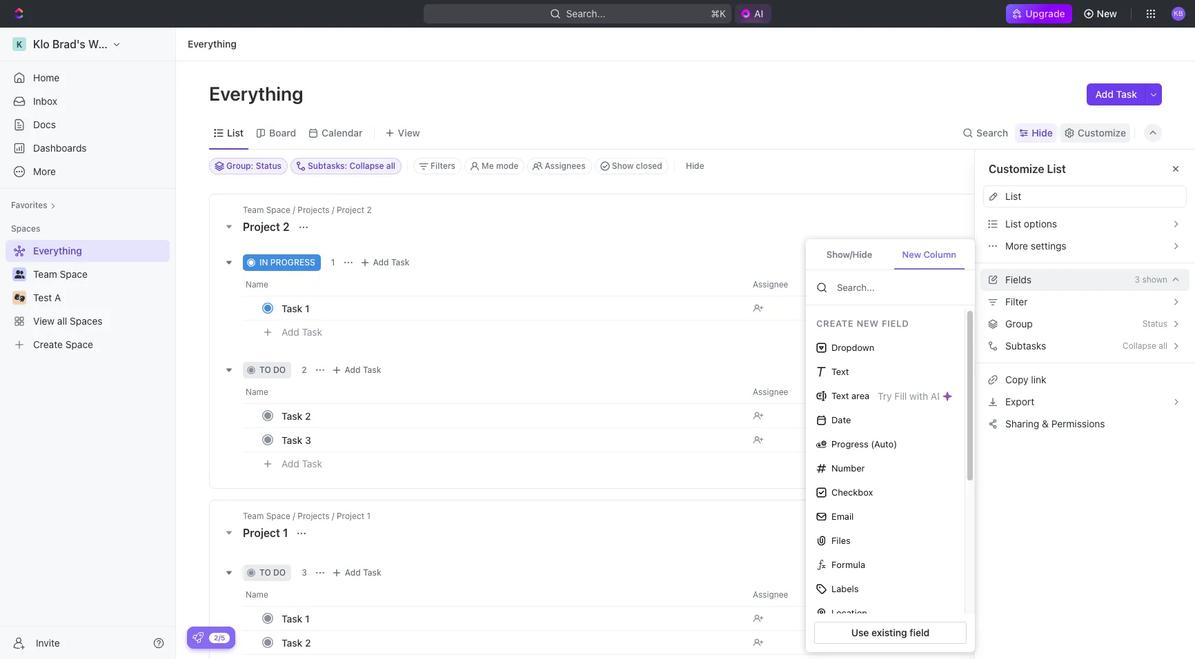 Task type: describe. For each thing, give the bounding box(es) containing it.
show
[[612, 161, 634, 171]]

search button
[[959, 123, 1012, 143]]

customize button
[[1060, 123, 1130, 143]]

3 shown
[[1135, 275, 1168, 285]]

board link
[[266, 123, 296, 143]]

team inside tree
[[33, 268, 57, 280]]

subtasks
[[1005, 340, 1046, 352]]

team space / projects / project 1
[[243, 511, 371, 522]]

upgrade link
[[1006, 4, 1072, 23]]

all for collapse all
[[1159, 341, 1168, 351]]

existing
[[872, 627, 907, 639]]

view for view all spaces
[[33, 315, 55, 327]]

(auto)
[[871, 439, 897, 450]]

fill
[[895, 390, 907, 402]]

1 horizontal spatial ai
[[931, 390, 940, 402]]

project 2
[[243, 221, 292, 233]]

show/hide
[[827, 249, 872, 260]]

1 for project 1
[[283, 527, 288, 540]]

to for 2
[[259, 365, 271, 375]]

closed
[[636, 161, 662, 171]]

name button for 2
[[243, 382, 745, 404]]

kb
[[1174, 9, 1183, 17]]

new button
[[1078, 3, 1126, 25]]

ai inside button
[[754, 8, 763, 19]]

mode
[[496, 161, 519, 171]]

copy link
[[1005, 374, 1047, 386]]

progress
[[270, 257, 315, 268]]

projects for project 1
[[298, 511, 330, 522]]

name for 1
[[246, 279, 268, 290]]

workspace
[[88, 38, 145, 50]]

name button for 1
[[243, 274, 745, 296]]

checkbox
[[832, 487, 873, 498]]

onboarding checklist button element
[[193, 633, 204, 644]]

klo brad's workspace, , element
[[12, 37, 26, 51]]

2 for project 2
[[283, 221, 290, 233]]

new column button
[[894, 241, 965, 270]]

test a link
[[33, 287, 167, 309]]

export button
[[983, 391, 1187, 413]]

dropdown
[[832, 342, 875, 353]]

field
[[910, 627, 930, 639]]

more button
[[6, 161, 170, 183]]

spaces inside tree
[[70, 315, 102, 327]]

onboarding checklist button image
[[193, 633, 204, 644]]

column
[[924, 249, 956, 260]]

1 vertical spatial everything
[[209, 82, 308, 105]]

test
[[33, 292, 52, 304]]

view for view
[[398, 127, 420, 138]]

space for team space
[[60, 268, 88, 280]]

use existing field
[[851, 627, 930, 639]]

location
[[832, 608, 867, 619]]

email
[[832, 511, 854, 522]]

1 for task 1
[[305, 303, 310, 314]]

filter button
[[975, 291, 1195, 313]]

in progress
[[259, 257, 315, 268]]

everything inside tree
[[33, 245, 82, 257]]

calendar
[[322, 127, 363, 138]]

‎task for ‎task 1
[[282, 613, 303, 625]]

brad's
[[52, 38, 85, 50]]

task 2 link
[[278, 406, 742, 426]]

klo
[[33, 38, 50, 50]]

area
[[852, 390, 870, 401]]

copy link button
[[983, 369, 1187, 391]]

create space
[[33, 339, 93, 351]]

me
[[482, 161, 494, 171]]

‎task 1 link
[[278, 609, 742, 629]]

‎task 2 link
[[278, 633, 742, 653]]

formula
[[832, 559, 865, 570]]

list down customize list
[[1005, 190, 1021, 202]]

do for 3
[[273, 568, 286, 578]]

assignee for 2
[[753, 387, 788, 397]]

text for text
[[832, 366, 849, 377]]

klo brad's workspace
[[33, 38, 145, 50]]

1 horizontal spatial status
[[1143, 319, 1168, 329]]

new column
[[902, 249, 956, 260]]

group
[[1005, 318, 1033, 330]]

filters button
[[413, 158, 462, 175]]

all for view all spaces
[[57, 315, 67, 327]]

kb button
[[1168, 3, 1190, 25]]

a
[[55, 292, 61, 304]]

customize for customize list
[[989, 163, 1044, 175]]

3 for 3
[[302, 568, 307, 578]]

upgrade
[[1026, 8, 1065, 19]]

list inside button
[[1005, 218, 1021, 230]]

with
[[910, 390, 928, 402]]

create
[[33, 339, 63, 351]]

team for project 1
[[243, 511, 264, 522]]

sharing & permissions button
[[983, 413, 1187, 435]]

0 horizontal spatial spaces
[[11, 224, 40, 234]]

0 vertical spatial everything
[[188, 38, 237, 50]]

1 horizontal spatial collapse
[[1123, 341, 1157, 351]]

sharing
[[1005, 418, 1039, 430]]

filter
[[1005, 296, 1028, 308]]

2 down subtasks: collapse all
[[367, 205, 372, 215]]

inbox
[[33, 95, 57, 107]]

docs
[[33, 119, 56, 130]]

export
[[1005, 396, 1035, 408]]

everything link inside tree
[[6, 240, 167, 262]]

docs link
[[6, 114, 170, 136]]

3 inside task 3 link
[[305, 434, 311, 446]]

link
[[1031, 374, 1047, 386]]

text area
[[832, 390, 870, 401]]

3 for 3 shown
[[1135, 275, 1140, 285]]

create space link
[[6, 334, 167, 356]]

board
[[269, 127, 296, 138]]

subtasks: collapse all
[[308, 161, 395, 171]]

team space / projects / project 2
[[243, 205, 372, 215]]

fields
[[1005, 274, 1032, 286]]

group: status
[[226, 161, 282, 171]]

view button
[[380, 123, 425, 143]]

invite
[[36, 637, 60, 649]]



Task type: vqa. For each thing, say whether or not it's contained in the screenshot.
More within dropdown button
yes



Task type: locate. For each thing, give the bounding box(es) containing it.
1 projects from the top
[[298, 205, 330, 215]]

ai
[[754, 8, 763, 19], [931, 390, 940, 402]]

1 vertical spatial collapse
[[1123, 341, 1157, 351]]

dashboards
[[33, 142, 87, 154]]

1 vertical spatial everything link
[[6, 240, 167, 262]]

test a
[[33, 292, 61, 304]]

1 vertical spatial view
[[33, 315, 55, 327]]

name button up task 1 link
[[243, 274, 745, 296]]

more inside button
[[1005, 240, 1028, 252]]

&
[[1042, 418, 1049, 430]]

export button
[[983, 391, 1187, 413]]

list link
[[224, 123, 244, 143]]

assignee button for 1
[[745, 274, 855, 296]]

tree containing everything
[[6, 240, 170, 356]]

to do down project 1 at the bottom
[[259, 568, 286, 578]]

1 vertical spatial to
[[259, 568, 271, 578]]

‎task 2
[[282, 637, 311, 649]]

0 vertical spatial collapse
[[350, 161, 384, 171]]

new right upgrade
[[1097, 8, 1117, 19]]

new inside tab list
[[902, 249, 921, 260]]

space down view all spaces link
[[65, 339, 93, 351]]

2 to from the top
[[259, 568, 271, 578]]

user group image
[[14, 271, 24, 279]]

try
[[878, 390, 892, 402]]

to do for 2
[[259, 365, 286, 375]]

view
[[398, 127, 420, 138], [33, 315, 55, 327]]

0 vertical spatial new
[[1097, 8, 1117, 19]]

do for 2
[[273, 365, 286, 375]]

all up create space
[[57, 315, 67, 327]]

filter button
[[983, 291, 1187, 313]]

2 vertical spatial all
[[1159, 341, 1168, 351]]

1 vertical spatial ai
[[931, 390, 940, 402]]

more down list options
[[1005, 240, 1028, 252]]

0 vertical spatial team
[[243, 205, 264, 215]]

0 vertical spatial hide
[[1032, 127, 1053, 138]]

0 horizontal spatial ai
[[754, 8, 763, 19]]

add task button
[[1087, 84, 1146, 106], [356, 255, 415, 271], [275, 324, 328, 341], [328, 362, 387, 379], [275, 456, 328, 473], [328, 565, 387, 582]]

0 vertical spatial name button
[[243, 274, 745, 296]]

2 vertical spatial 3
[[302, 568, 307, 578]]

task inside 'link'
[[282, 410, 303, 422]]

team
[[243, 205, 264, 215], [33, 268, 57, 280], [243, 511, 264, 522]]

assignee button
[[745, 274, 855, 296], [745, 382, 855, 404], [745, 585, 855, 607]]

home link
[[6, 67, 170, 89]]

name for 3
[[246, 590, 268, 600]]

date
[[832, 415, 851, 426]]

space
[[266, 205, 290, 215], [60, 268, 88, 280], [65, 339, 93, 351], [266, 511, 290, 522]]

0 horizontal spatial all
[[57, 315, 67, 327]]

dashboards link
[[6, 137, 170, 159]]

1 horizontal spatial view
[[398, 127, 420, 138]]

1 horizontal spatial new
[[1097, 8, 1117, 19]]

2 ‎task from the top
[[282, 637, 303, 649]]

do up task 2
[[273, 365, 286, 375]]

text up text area
[[832, 366, 849, 377]]

hide right closed
[[686, 161, 704, 171]]

tree
[[6, 240, 170, 356]]

1 assignee button from the top
[[745, 274, 855, 296]]

1 vertical spatial status
[[1143, 319, 1168, 329]]

Search tasks... text field
[[1023, 156, 1161, 177]]

1 vertical spatial all
[[57, 315, 67, 327]]

2 vertical spatial name button
[[243, 585, 745, 607]]

1 vertical spatial name
[[246, 387, 268, 397]]

copy
[[1005, 374, 1029, 386]]

to do up task 2
[[259, 365, 286, 375]]

2 to do from the top
[[259, 568, 286, 578]]

‎task down "‎task 1"
[[282, 637, 303, 649]]

0 horizontal spatial everything link
[[6, 240, 167, 262]]

1 vertical spatial 3
[[305, 434, 311, 446]]

1 name button from the top
[[243, 274, 745, 296]]

1 horizontal spatial everything link
[[184, 36, 240, 52]]

0 vertical spatial ‎task
[[282, 613, 303, 625]]

assignee button for 2
[[745, 382, 855, 404]]

0 horizontal spatial customize
[[989, 163, 1044, 175]]

space up project 2 on the top left
[[266, 205, 290, 215]]

more down dashboards
[[33, 166, 56, 177]]

2 do from the top
[[273, 568, 286, 578]]

1 do from the top
[[273, 365, 286, 375]]

assignees
[[545, 161, 586, 171]]

customize list
[[989, 163, 1066, 175]]

1 vertical spatial do
[[273, 568, 286, 578]]

1 vertical spatial assignee
[[753, 387, 788, 397]]

space for create space
[[65, 339, 93, 351]]

3 assignee button from the top
[[745, 585, 855, 607]]

assignee button up location
[[745, 585, 855, 607]]

do down project 1 at the bottom
[[273, 568, 286, 578]]

task
[[1116, 88, 1137, 100], [391, 257, 410, 268], [282, 303, 303, 314], [302, 326, 322, 338], [363, 365, 381, 375], [282, 410, 303, 422], [282, 434, 303, 446], [302, 458, 322, 470], [363, 568, 381, 578]]

1 to do from the top
[[259, 365, 286, 375]]

project 1
[[243, 527, 291, 540]]

0 vertical spatial more
[[33, 166, 56, 177]]

‎task up "‎task 2"
[[282, 613, 303, 625]]

view all spaces link
[[6, 311, 167, 333]]

more inside dropdown button
[[33, 166, 56, 177]]

view down test
[[33, 315, 55, 327]]

0 vertical spatial all
[[386, 161, 395, 171]]

favorites button
[[6, 197, 61, 214]]

2
[[367, 205, 372, 215], [283, 221, 290, 233], [302, 365, 307, 375], [305, 410, 311, 422], [305, 637, 311, 649]]

customize up the search tasks... "text field"
[[1078, 127, 1126, 138]]

2 projects from the top
[[298, 511, 330, 522]]

2 vertical spatial assignee
[[753, 590, 788, 600]]

space for team space / projects / project 1
[[266, 511, 290, 522]]

settings
[[1031, 240, 1067, 252]]

options
[[1024, 218, 1057, 230]]

0 vertical spatial view
[[398, 127, 420, 138]]

name for 2
[[246, 387, 268, 397]]

⌘k
[[711, 8, 726, 19]]

0 vertical spatial to do
[[259, 365, 286, 375]]

2 assignee from the top
[[753, 387, 788, 397]]

name button for 3
[[243, 585, 745, 607]]

list left options on the right of the page
[[1005, 218, 1021, 230]]

progress (auto)
[[832, 439, 897, 450]]

labels
[[832, 584, 859, 595]]

text left area
[[832, 390, 849, 401]]

Search field
[[836, 282, 964, 294]]

collapse up copy link button
[[1123, 341, 1157, 351]]

task 1 link
[[278, 298, 742, 318]]

collapse all
[[1123, 341, 1168, 351]]

2 text from the top
[[832, 390, 849, 401]]

1 name from the top
[[246, 279, 268, 290]]

2 vertical spatial name
[[246, 590, 268, 600]]

tab list containing show/hide
[[806, 239, 975, 271]]

more
[[33, 166, 56, 177], [1005, 240, 1028, 252]]

0 vertical spatial text
[[832, 366, 849, 377]]

3 down task 2
[[305, 434, 311, 446]]

0 horizontal spatial view
[[33, 315, 55, 327]]

1 vertical spatial team
[[33, 268, 57, 280]]

new
[[1097, 8, 1117, 19], [902, 249, 921, 260]]

use existing field button
[[814, 622, 967, 645]]

0 vertical spatial spaces
[[11, 224, 40, 234]]

0 vertical spatial to
[[259, 365, 271, 375]]

list
[[227, 127, 244, 138], [1047, 163, 1066, 175], [1005, 190, 1021, 202], [1005, 218, 1021, 230]]

2 up task 3
[[305, 410, 311, 422]]

hide inside button
[[686, 161, 704, 171]]

0 vertical spatial ai
[[754, 8, 763, 19]]

sharing & permissions
[[1005, 418, 1105, 430]]

view inside button
[[398, 127, 420, 138]]

2 name from the top
[[246, 387, 268, 397]]

0 vertical spatial status
[[256, 161, 282, 171]]

0 horizontal spatial hide
[[686, 161, 704, 171]]

1 vertical spatial to do
[[259, 568, 286, 578]]

3 assignee from the top
[[753, 590, 788, 600]]

0 vertical spatial assignee button
[[745, 274, 855, 296]]

2 vertical spatial team
[[243, 511, 264, 522]]

0 vertical spatial 3
[[1135, 275, 1140, 285]]

hide up customize list
[[1032, 127, 1053, 138]]

more for more
[[33, 166, 56, 177]]

all inside tree
[[57, 315, 67, 327]]

0 horizontal spatial new
[[902, 249, 921, 260]]

status right "group:"
[[256, 161, 282, 171]]

2 inside task 2 'link'
[[305, 410, 311, 422]]

0 vertical spatial do
[[273, 365, 286, 375]]

new left column on the top
[[902, 249, 921, 260]]

spaces
[[11, 224, 40, 234], [70, 315, 102, 327]]

3 name button from the top
[[243, 585, 745, 607]]

1 vertical spatial more
[[1005, 240, 1028, 252]]

projects for project 2
[[298, 205, 330, 215]]

assignee for 1
[[753, 279, 788, 290]]

customize down hide dropdown button
[[989, 163, 1044, 175]]

more settings button
[[983, 235, 1187, 257]]

filters
[[431, 161, 456, 171]]

3 up "‎task 1"
[[302, 568, 307, 578]]

1 vertical spatial projects
[[298, 511, 330, 522]]

0 vertical spatial name
[[246, 279, 268, 290]]

ai right with
[[931, 390, 940, 402]]

2 for task 2
[[305, 410, 311, 422]]

collapse right subtasks:
[[350, 161, 384, 171]]

to do for 3
[[259, 568, 286, 578]]

team up test a
[[33, 268, 57, 280]]

assignee button down show/hide "button" at the right top of page
[[745, 274, 855, 296]]

new for new
[[1097, 8, 1117, 19]]

text for text area
[[832, 390, 849, 401]]

1 text from the top
[[832, 366, 849, 377]]

tab list
[[806, 239, 975, 271]]

new for new column
[[902, 249, 921, 260]]

3 name from the top
[[246, 590, 268, 600]]

subtasks:
[[308, 161, 347, 171]]

inbox link
[[6, 90, 170, 112]]

0 vertical spatial everything link
[[184, 36, 240, 52]]

me mode
[[482, 161, 519, 171]]

2 down "‎task 1"
[[305, 637, 311, 649]]

1 vertical spatial hide
[[686, 161, 704, 171]]

assignee
[[753, 279, 788, 290], [753, 387, 788, 397], [753, 590, 788, 600]]

all
[[386, 161, 395, 171], [57, 315, 67, 327], [1159, 341, 1168, 351]]

2 vertical spatial everything
[[33, 245, 82, 257]]

search
[[977, 127, 1008, 138]]

1 vertical spatial new
[[902, 249, 921, 260]]

1 horizontal spatial more
[[1005, 240, 1028, 252]]

‎task
[[282, 613, 303, 625], [282, 637, 303, 649]]

0 horizontal spatial status
[[256, 161, 282, 171]]

group:
[[226, 161, 254, 171]]

hands asl interpreting image
[[14, 294, 24, 302]]

view all spaces
[[33, 315, 102, 327]]

me mode button
[[464, 158, 525, 175]]

tree inside 'sidebar' navigation
[[6, 240, 170, 356]]

1 horizontal spatial customize
[[1078, 127, 1126, 138]]

1 ‎task from the top
[[282, 613, 303, 625]]

list options button
[[983, 213, 1187, 235]]

spaces up create space link
[[70, 315, 102, 327]]

2 vertical spatial assignee button
[[745, 585, 855, 607]]

sidebar navigation
[[0, 28, 179, 660]]

1 to from the top
[[259, 365, 271, 375]]

shown
[[1142, 275, 1168, 285]]

1 horizontal spatial spaces
[[70, 315, 102, 327]]

0 horizontal spatial more
[[33, 166, 56, 177]]

assignee button for 3
[[745, 585, 855, 607]]

2 inside ‎task 2 link
[[305, 637, 311, 649]]

1 vertical spatial text
[[832, 390, 849, 401]]

0 vertical spatial assignee
[[753, 279, 788, 290]]

task 1
[[282, 303, 310, 314]]

space for team space / projects / project 2
[[266, 205, 290, 215]]

team up project 1 at the bottom
[[243, 511, 264, 522]]

to
[[259, 365, 271, 375], [259, 568, 271, 578]]

team up project 2 on the top left
[[243, 205, 264, 215]]

team for project 2
[[243, 205, 264, 215]]

name button up ‎task 1 link
[[243, 585, 745, 607]]

add task
[[1096, 88, 1137, 100], [373, 257, 410, 268], [282, 326, 322, 338], [345, 365, 381, 375], [282, 458, 322, 470], [345, 568, 381, 578]]

1 vertical spatial assignee button
[[745, 382, 855, 404]]

2 horizontal spatial all
[[1159, 341, 1168, 351]]

2 for ‎task 2
[[305, 637, 311, 649]]

1 vertical spatial ‎task
[[282, 637, 303, 649]]

files
[[832, 535, 851, 546]]

status up collapse all
[[1143, 319, 1168, 329]]

team space
[[33, 268, 88, 280]]

1 vertical spatial customize
[[989, 163, 1044, 175]]

customize for customize
[[1078, 127, 1126, 138]]

name button
[[243, 274, 745, 296], [243, 382, 745, 404], [243, 585, 745, 607]]

customize inside button
[[1078, 127, 1126, 138]]

use
[[851, 627, 869, 639]]

name button up task 2 'link'
[[243, 382, 745, 404]]

assignee button up date
[[745, 382, 855, 404]]

space up project 1 at the bottom
[[266, 511, 290, 522]]

permissions
[[1051, 418, 1105, 430]]

0 horizontal spatial collapse
[[350, 161, 384, 171]]

all down view button
[[386, 161, 395, 171]]

show closed
[[612, 161, 662, 171]]

everything
[[188, 38, 237, 50], [209, 82, 308, 105], [33, 245, 82, 257]]

1 horizontal spatial hide
[[1032, 127, 1053, 138]]

‎task 1
[[282, 613, 310, 625]]

ai right ⌘k in the top of the page
[[754, 8, 763, 19]]

list down hide dropdown button
[[1047, 163, 1066, 175]]

number
[[832, 463, 865, 474]]

2 assignee button from the top
[[745, 382, 855, 404]]

in
[[259, 257, 268, 268]]

‎task for ‎task 2
[[282, 637, 303, 649]]

all down shown
[[1159, 341, 1168, 351]]

list up "group:"
[[227, 127, 244, 138]]

more for more settings
[[1005, 240, 1028, 252]]

3 left shown
[[1135, 275, 1140, 285]]

task 2
[[282, 410, 311, 422]]

space up a
[[60, 268, 88, 280]]

1 assignee from the top
[[753, 279, 788, 290]]

2 down 'team space / projects / project 2'
[[283, 221, 290, 233]]

1 vertical spatial name button
[[243, 382, 745, 404]]

1 for ‎task 1
[[305, 613, 310, 625]]

2 name button from the top
[[243, 382, 745, 404]]

spaces down favorites
[[11, 224, 40, 234]]

hide inside dropdown button
[[1032, 127, 1053, 138]]

1 vertical spatial spaces
[[70, 315, 102, 327]]

try fill with ai
[[878, 390, 940, 402]]

set priority image
[[965, 655, 1076, 660]]

view inside tree
[[33, 315, 55, 327]]

1 horizontal spatial all
[[386, 161, 395, 171]]

to for 3
[[259, 568, 271, 578]]

search...
[[566, 8, 605, 19]]

1
[[331, 257, 335, 268], [305, 303, 310, 314], [367, 511, 371, 522], [283, 527, 288, 540], [305, 613, 310, 625]]

2 up task 2
[[302, 365, 307, 375]]

favorites
[[11, 200, 47, 210]]

text
[[832, 366, 849, 377], [832, 390, 849, 401]]

0 vertical spatial projects
[[298, 205, 330, 215]]

view up the 'filters' dropdown button
[[398, 127, 420, 138]]

0 vertical spatial customize
[[1078, 127, 1126, 138]]

assignee for 3
[[753, 590, 788, 600]]



